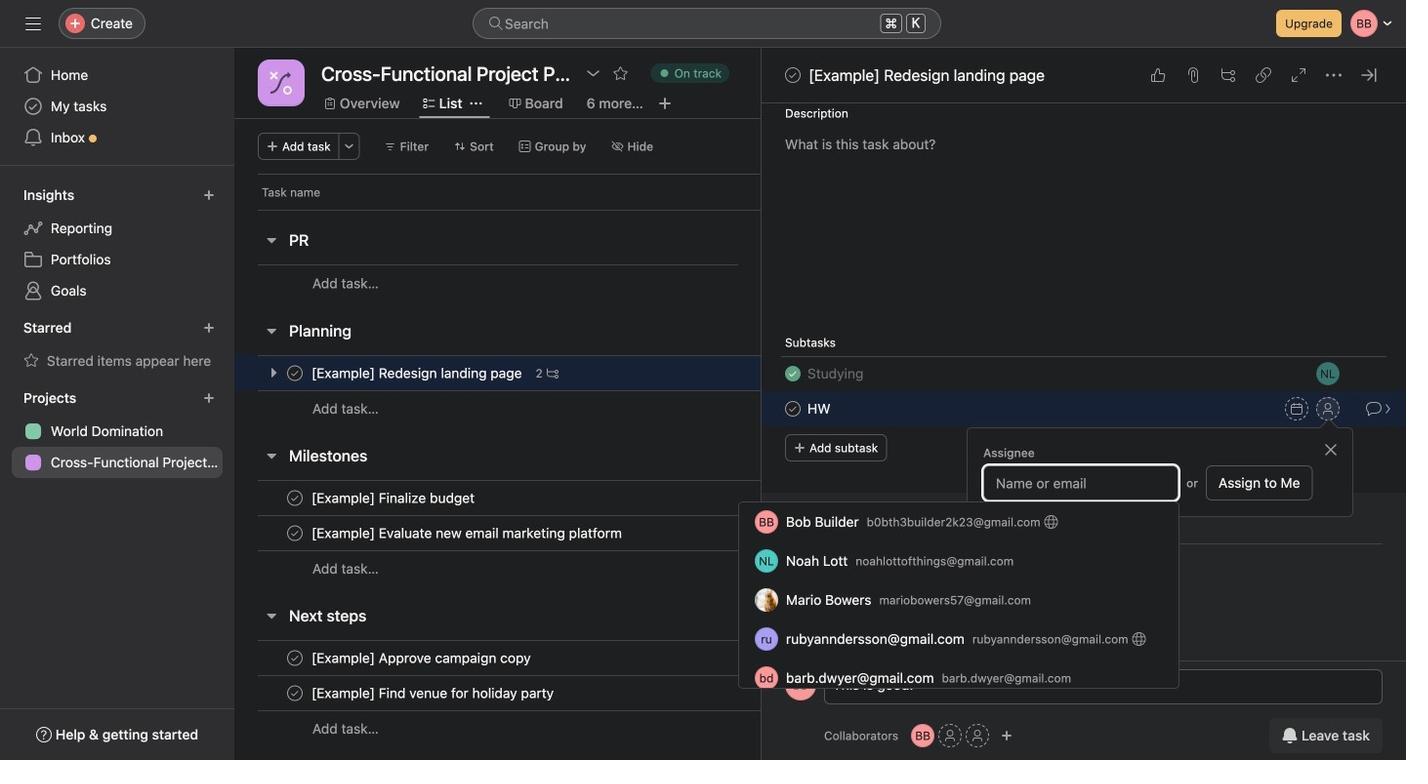 Task type: vqa. For each thing, say whether or not it's contained in the screenshot.
Move tasks between sections "image"
yes



Task type: locate. For each thing, give the bounding box(es) containing it.
mark complete image for [example] finalize budget cell
[[283, 487, 307, 510]]

1 move tasks between sections image from the top
[[730, 493, 742, 504]]

[example] find venue for holiday party cell
[[234, 676, 762, 712]]

header planning tree grid
[[234, 355, 950, 427]]

2 open user profile image from the top
[[785, 670, 816, 701]]

2 mark complete checkbox from the top
[[283, 682, 307, 706]]

collapse task list for this group image
[[264, 232, 279, 248], [264, 323, 279, 339], [264, 448, 279, 464], [264, 608, 279, 624]]

mark complete checkbox inside [example] find venue for holiday party cell
[[283, 682, 307, 706]]

mark complete checkbox inside [example] redesign landing page cell
[[283, 362, 307, 385]]

[example] redesign landing page cell
[[234, 355, 762, 392]]

0 vertical spatial move tasks between sections image
[[730, 528, 742, 540]]

show options image
[[586, 65, 601, 81]]

move tasks between sections image for [example] find venue for holiday party cell
[[730, 688, 742, 700]]

close details image
[[1361, 67, 1377, 83]]

4 task name text field from the top
[[308, 649, 537, 668]]

projects element
[[0, 381, 234, 482]]

2 move tasks between sections image from the top
[[730, 653, 742, 665]]

line_and_symbols image
[[270, 71, 293, 95]]

2 move tasks between sections image from the top
[[730, 688, 742, 700]]

mark complete checkbox for [example] find venue for holiday party cell
[[283, 682, 307, 706]]

1 vertical spatial move tasks between sections image
[[730, 653, 742, 665]]

3 task name text field from the top
[[308, 524, 628, 543]]

mark complete checkbox inside [example] finalize budget cell
[[283, 487, 307, 510]]

2 vertical spatial mark complete image
[[283, 682, 307, 706]]

collapse task list for this group image for header next steps tree grid
[[264, 608, 279, 624]]

tab list inside [example] redesign landing page dialog
[[785, 513, 1383, 545]]

new insights image
[[203, 189, 215, 201]]

4 collapse task list for this group image from the top
[[264, 608, 279, 624]]

0 vertical spatial open user profile image
[[785, 561, 816, 592]]

toggle assignee popover image
[[1316, 362, 1340, 386]]

Mark complete checkbox
[[283, 487, 307, 510], [283, 682, 307, 706]]

Mark complete checkbox
[[781, 63, 805, 87], [283, 362, 307, 385], [781, 397, 805, 421], [283, 522, 307, 545], [283, 647, 307, 670]]

1 vertical spatial mark complete image
[[283, 487, 307, 510]]

mark complete image inside [example] finalize budget cell
[[283, 487, 307, 510]]

open user profile image
[[785, 561, 816, 592], [785, 670, 816, 701]]

move tasks between sections image for [example] evaluate new email marketing platform cell
[[730, 528, 742, 540]]

1 collapse task list for this group image from the top
[[264, 232, 279, 248]]

mark complete image
[[283, 362, 307, 385], [781, 397, 805, 421], [283, 522, 307, 545], [283, 647, 307, 670]]

task name text field for mark complete icon in [example] finalize budget cell
[[308, 489, 481, 508]]

main content
[[762, 0, 1406, 661]]

task name text field for mark complete image inside [example] evaluate new email marketing platform cell
[[308, 524, 628, 543]]

1 vertical spatial mark complete checkbox
[[283, 682, 307, 706]]

2 collapse task list for this group image from the top
[[264, 323, 279, 339]]

tab list
[[785, 513, 1383, 545]]

move tasks between sections image
[[730, 493, 742, 504], [730, 688, 742, 700]]

mark complete image for [example] find venue for holiday party cell
[[283, 682, 307, 706]]

1 mark complete checkbox from the top
[[283, 487, 307, 510]]

task name text field for mark complete image inside the [example] approve campaign copy cell
[[308, 649, 537, 668]]

header next steps tree grid
[[234, 641, 950, 747]]

1 task name text field from the top
[[308, 364, 528, 383]]

task name text field inside [example] approve campaign copy cell
[[308, 649, 537, 668]]

move tasks between sections image
[[730, 528, 742, 540], [730, 653, 742, 665]]

new project or portfolio image
[[203, 393, 215, 404]]

starred element
[[0, 311, 234, 381]]

Search tasks, projects, and more text field
[[473, 8, 941, 39]]

add to starred image
[[613, 65, 628, 81]]

None field
[[473, 8, 941, 39]]

5 task name text field from the top
[[308, 684, 560, 704]]

row
[[234, 174, 834, 210], [258, 209, 762, 211], [234, 265, 950, 302], [234, 391, 950, 427], [234, 480, 950, 517], [234, 516, 950, 552], [234, 551, 950, 587], [234, 641, 950, 677], [234, 676, 950, 712], [234, 711, 950, 747]]

0 vertical spatial mark complete checkbox
[[283, 487, 307, 510]]

Task name text field
[[308, 364, 528, 383], [308, 489, 481, 508], [308, 524, 628, 543], [308, 649, 537, 668], [308, 684, 560, 704]]

1 vertical spatial move tasks between sections image
[[730, 688, 742, 700]]

3 collapse task list for this group image from the top
[[264, 448, 279, 464]]

1 vertical spatial open user profile image
[[785, 670, 816, 701]]

mark complete image inside [example] find venue for holiday party cell
[[283, 682, 307, 706]]

add or remove collaborators image
[[911, 725, 935, 748], [1001, 730, 1013, 742]]

task name text field inside [example] evaluate new email marketing platform cell
[[308, 524, 628, 543]]

task name text field inside [example] finalize budget cell
[[308, 489, 481, 508]]

1 move tasks between sections image from the top
[[730, 528, 742, 540]]

collapse task list for this group image for header milestones tree grid
[[264, 448, 279, 464]]

list item
[[762, 356, 1406, 392], [762, 392, 1406, 427]]

hide sidebar image
[[25, 16, 41, 31]]

[example] redesign landing page dialog
[[762, 0, 1406, 761]]

2 task name text field from the top
[[308, 489, 481, 508]]

None text field
[[316, 56, 576, 91]]

task name text field inside [example] find venue for holiday party cell
[[308, 684, 560, 704]]

task name text field inside [example] redesign landing page cell
[[308, 364, 528, 383]]

0 vertical spatial move tasks between sections image
[[730, 493, 742, 504]]

mark complete image
[[781, 63, 805, 87], [283, 487, 307, 510], [283, 682, 307, 706]]



Task type: describe. For each thing, give the bounding box(es) containing it.
global element
[[0, 48, 234, 165]]

Completed checkbox
[[781, 362, 805, 386]]

close image
[[1323, 442, 1339, 458]]

0 likes. click to like this task image
[[1150, 67, 1166, 83]]

[example] evaluate new email marketing platform cell
[[234, 516, 762, 552]]

mark complete image inside [example] evaluate new email marketing platform cell
[[283, 522, 307, 545]]

edit comment document
[[825, 675, 1382, 718]]

move tasks between sections image for [example] approve campaign copy cell
[[730, 653, 742, 665]]

mark complete checkbox inside list item
[[781, 397, 805, 421]]

completed image
[[781, 362, 805, 386]]

collapse task list for this group image for header planning tree grid
[[264, 323, 279, 339]]

more actions image
[[343, 141, 355, 152]]

Name or email text field
[[983, 466, 1179, 501]]

insights element
[[0, 178, 234, 311]]

2 subtasks image
[[547, 368, 558, 379]]

0 vertical spatial mark complete image
[[781, 63, 805, 87]]

2 list item from the top
[[762, 392, 1406, 427]]

expand subtask list for the task [example] redesign landing page image
[[266, 365, 281, 381]]

mark complete checkbox inside [example] approve campaign copy cell
[[283, 647, 307, 670]]

mark complete checkbox inside [example] evaluate new email marketing platform cell
[[283, 522, 307, 545]]

1 list item from the top
[[762, 356, 1406, 392]]

mark complete image inside [example] approve campaign copy cell
[[283, 647, 307, 670]]

add tab image
[[657, 96, 673, 111]]

0 horizontal spatial add or remove collaborators image
[[911, 725, 935, 748]]

add subtask image
[[1221, 67, 1236, 83]]

mark complete checkbox for [example] finalize budget cell
[[283, 487, 307, 510]]

copy task link image
[[1256, 67, 1271, 83]]

1 horizontal spatial add or remove collaborators image
[[1001, 730, 1013, 742]]

Task Name text field
[[808, 398, 831, 420]]

add items to starred image
[[203, 322, 215, 334]]

attachments: add a file to this task, [example] redesign landing page image
[[1186, 67, 1201, 83]]

more actions for this task image
[[1326, 67, 1342, 83]]

full screen image
[[1291, 67, 1307, 83]]

task name text field for mark complete icon inside the [example] find venue for holiday party cell
[[308, 684, 560, 704]]

[example] approve campaign copy cell
[[234, 641, 762, 677]]

1 open user profile image from the top
[[785, 561, 816, 592]]

Task Name text field
[[808, 363, 864, 385]]

move tasks between sections image for [example] finalize budget cell
[[730, 493, 742, 504]]

header milestones tree grid
[[234, 480, 950, 587]]

[example] finalize budget cell
[[234, 480, 762, 517]]

tab actions image
[[470, 98, 482, 109]]



